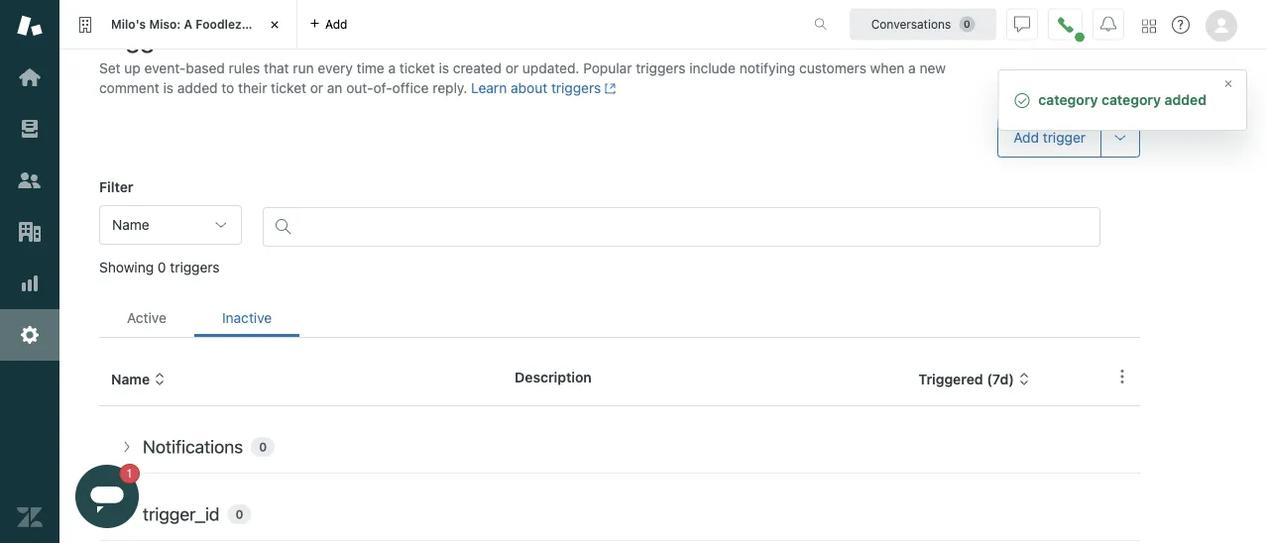 Task type: vqa. For each thing, say whether or not it's contained in the screenshot.
'Learn'
yes



Task type: locate. For each thing, give the bounding box(es) containing it.
triggers inside set up event-based rules that run every time a ticket is created or updated. popular triggers include notifying customers when a new comment is added to their ticket or an out-of-office reply.
[[636, 60, 686, 76]]

0 horizontal spatial 0
[[158, 259, 166, 276]]

triggers
[[99, 23, 189, 54]]

event-
[[144, 60, 186, 76]]

learn
[[471, 80, 507, 96]]

run
[[293, 60, 314, 76]]

name down filter
[[112, 217, 149, 233]]

1 horizontal spatial category
[[1102, 92, 1161, 108]]

new
[[920, 60, 946, 76]]

1 vertical spatial ticket
[[271, 80, 306, 96]]

comment
[[99, 80, 159, 96]]

1 vertical spatial is
[[163, 80, 174, 96]]

milo's miso: a foodlez subsidiary
[[111, 17, 307, 31]]

or up about
[[506, 60, 519, 76]]

row group
[[99, 407, 1141, 543]]

0 vertical spatial name
[[112, 217, 149, 233]]

1 vertical spatial name
[[111, 371, 150, 387]]

category
[[1039, 92, 1098, 108], [1102, 92, 1161, 108]]

include
[[690, 60, 736, 76]]

0 right trigger_id
[[235, 508, 243, 522]]

1 horizontal spatial close image
[[1223, 78, 1235, 90]]

0 horizontal spatial a
[[388, 60, 396, 76]]

notifications
[[143, 436, 243, 458]]

add
[[325, 17, 348, 31]]

triggers left include
[[636, 60, 686, 76]]

tab list containing active
[[99, 299, 1141, 338]]

1 horizontal spatial or
[[506, 60, 519, 76]]

notifications image
[[1101, 16, 1117, 32]]

foodlez
[[196, 17, 242, 31]]

2 vertical spatial triggers
[[170, 259, 220, 276]]

0 right showing
[[158, 259, 166, 276]]

1 a from the left
[[388, 60, 396, 76]]

1 horizontal spatial a
[[909, 60, 916, 76]]

triggered (7d) button
[[919, 370, 1030, 388]]

1 vertical spatial close image
[[1223, 78, 1235, 90]]

subsidiary
[[245, 17, 307, 31]]

0 vertical spatial triggers
[[636, 60, 686, 76]]

organizations image
[[17, 219, 43, 245]]

added down based
[[177, 80, 218, 96]]

ticket
[[400, 60, 435, 76], [271, 80, 306, 96]]

ticket down that
[[271, 80, 306, 96]]

1 horizontal spatial ticket
[[400, 60, 435, 76]]

category down zendesk products icon
[[1102, 92, 1161, 108]]

views image
[[17, 116, 43, 142]]

is
[[439, 60, 449, 76], [163, 80, 174, 96]]

0 horizontal spatial added
[[177, 80, 218, 96]]

2 horizontal spatial 0
[[259, 440, 267, 454]]

name
[[112, 217, 149, 233], [111, 371, 150, 387]]

or
[[506, 60, 519, 76], [310, 80, 323, 96]]

their
[[238, 80, 267, 96]]

0
[[158, 259, 166, 276], [259, 440, 267, 454], [235, 508, 243, 522]]

out-
[[346, 80, 373, 96]]

button displays agent's chat status as invisible. image
[[1015, 16, 1030, 32]]

2 horizontal spatial triggers
[[636, 60, 686, 76]]

is up reply.
[[439, 60, 449, 76]]

None field
[[300, 218, 1088, 236]]

0 horizontal spatial triggers
[[170, 259, 220, 276]]

tab list
[[99, 299, 1141, 338]]

1 vertical spatial triggers
[[551, 80, 601, 96]]

based
[[186, 60, 225, 76]]

a left new
[[909, 60, 916, 76]]

0 vertical spatial ticket
[[400, 60, 435, 76]]

(7d)
[[987, 371, 1014, 387]]

close image inside category category added status
[[1223, 78, 1235, 90]]

0 right notifications
[[259, 440, 267, 454]]

ticket up office
[[400, 60, 435, 76]]

name inside button
[[111, 371, 150, 387]]

learn about triggers link
[[471, 80, 616, 96]]

close image inside milo's miso: a foodlez subsidiary tab
[[265, 15, 285, 35]]

triggers
[[636, 60, 686, 76], [551, 80, 601, 96], [170, 259, 220, 276]]

name down 'active'
[[111, 371, 150, 387]]

0 horizontal spatial close image
[[265, 15, 285, 35]]

conversations
[[871, 17, 951, 31]]

add trigger
[[1014, 129, 1086, 146]]

close image
[[265, 15, 285, 35], [1223, 78, 1235, 90]]

about
[[511, 80, 548, 96]]

description
[[515, 369, 592, 386]]

1 vertical spatial 0
[[259, 440, 267, 454]]

1 horizontal spatial triggers
[[551, 80, 601, 96]]

triggers down updated.
[[551, 80, 601, 96]]

filter element
[[99, 205, 242, 245]]

to
[[221, 80, 234, 96]]

1 horizontal spatial added
[[1165, 92, 1207, 108]]

time
[[357, 60, 385, 76]]

(opens in a new tab) image
[[601, 83, 616, 94]]

inactive
[[222, 310, 272, 326]]

0 horizontal spatial category
[[1039, 92, 1098, 108]]

notifying
[[740, 60, 796, 76]]

added
[[177, 80, 218, 96], [1165, 92, 1207, 108]]

added down get help image
[[1165, 92, 1207, 108]]

of-
[[373, 80, 392, 96]]

0 horizontal spatial ticket
[[271, 80, 306, 96]]

a right time
[[388, 60, 396, 76]]

name inside filter element
[[112, 217, 149, 233]]

a
[[388, 60, 396, 76], [909, 60, 916, 76]]

showing
[[99, 259, 154, 276]]

triggers down filter element
[[170, 259, 220, 276]]

category up trigger
[[1039, 92, 1098, 108]]

added inside status
[[1165, 92, 1207, 108]]

learn about triggers
[[471, 80, 601, 96]]

milo's miso: a foodlez subsidiary tab
[[60, 0, 307, 50]]

1 horizontal spatial 0
[[235, 508, 243, 522]]

showing 0 triggers
[[99, 259, 220, 276]]

customers image
[[17, 168, 43, 193]]

0 horizontal spatial or
[[310, 80, 323, 96]]

0 vertical spatial 0
[[158, 259, 166, 276]]

is down event-
[[163, 80, 174, 96]]

2 vertical spatial 0
[[235, 508, 243, 522]]

get started image
[[17, 64, 43, 90]]

or left an
[[310, 80, 323, 96]]

1 horizontal spatial is
[[439, 60, 449, 76]]

add
[[1014, 129, 1039, 146]]

1 vertical spatial or
[[310, 80, 323, 96]]

0 vertical spatial close image
[[265, 15, 285, 35]]

2 category from the left
[[1102, 92, 1161, 108]]



Task type: describe. For each thing, give the bounding box(es) containing it.
every
[[318, 60, 353, 76]]

reply.
[[433, 80, 467, 96]]

add button
[[298, 0, 359, 49]]

name button
[[111, 370, 166, 388]]

triggers for learn about triggers
[[551, 80, 601, 96]]

zendesk products image
[[1142, 19, 1156, 33]]

office
[[392, 80, 429, 96]]

category category added status
[[998, 69, 1248, 131]]

tabs tab list
[[60, 0, 793, 50]]

when
[[870, 60, 905, 76]]

an
[[327, 80, 343, 96]]

0 vertical spatial or
[[506, 60, 519, 76]]

popular
[[583, 60, 632, 76]]

up
[[124, 60, 141, 76]]

trigger_id
[[143, 504, 220, 525]]

active
[[127, 310, 167, 326]]

2 a from the left
[[909, 60, 916, 76]]

add trigger button
[[998, 118, 1102, 158]]

triggers for showing 0 triggers
[[170, 259, 220, 276]]

triggered
[[919, 371, 983, 387]]

close image for milo's miso: a foodlez subsidiary
[[265, 15, 285, 35]]

triggered (7d)
[[919, 371, 1014, 387]]

miso:
[[149, 17, 181, 31]]

set up event-based rules that run every time a ticket is created or updated. popular triggers include notifying customers when a new comment is added to their ticket or an out-of-office reply.
[[99, 60, 946, 96]]

category category added
[[1039, 92, 1207, 108]]

0 vertical spatial is
[[439, 60, 449, 76]]

a
[[184, 17, 192, 31]]

reporting image
[[17, 271, 43, 297]]

zendesk support image
[[17, 13, 43, 39]]

set
[[99, 60, 121, 76]]

rules
[[229, 60, 260, 76]]

0 horizontal spatial is
[[163, 80, 174, 96]]

milo's
[[111, 17, 146, 31]]

main element
[[0, 0, 60, 543]]

row group containing notifications
[[99, 407, 1141, 543]]

1 category from the left
[[1039, 92, 1098, 108]]

filter
[[99, 179, 133, 195]]

get help image
[[1172, 16, 1190, 34]]

customers
[[799, 60, 867, 76]]

created
[[453, 60, 502, 76]]

zendesk image
[[17, 505, 43, 531]]

that
[[264, 60, 289, 76]]

conversations button
[[850, 8, 997, 40]]

close image for category category added
[[1223, 78, 1235, 90]]

admin image
[[17, 322, 43, 348]]

trigger
[[1043, 129, 1086, 146]]

added inside set up event-based rules that run every time a ticket is created or updated. popular triggers include notifying customers when a new comment is added to their ticket or an out-of-office reply.
[[177, 80, 218, 96]]

updated.
[[523, 60, 580, 76]]



